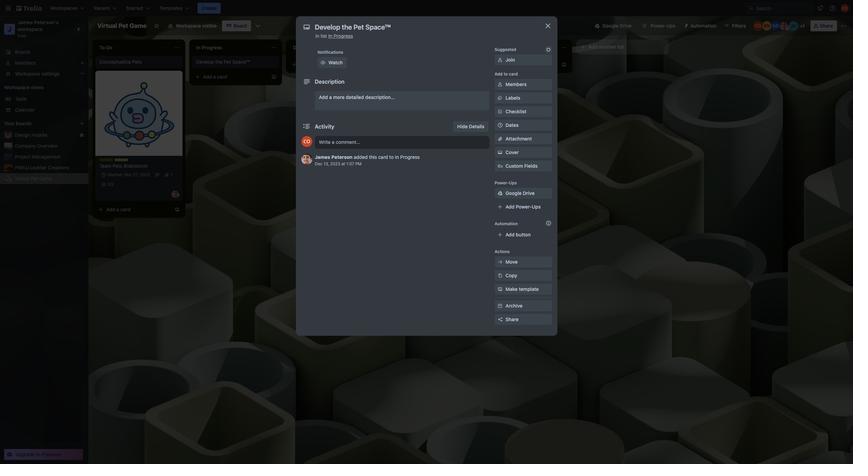 Task type: describe. For each thing, give the bounding box(es) containing it.
add button
[[506, 232, 531, 238]]

upgrade to premium link
[[4, 450, 83, 461]]

drive inside button
[[620, 23, 632, 29]]

this
[[369, 154, 377, 160]]

add a card button down website
[[386, 140, 462, 151]]

table
[[15, 96, 27, 102]]

add left the button
[[506, 232, 515, 238]]

join link
[[495, 55, 552, 65]]

0 horizontal spatial drive
[[523, 190, 535, 196]]

develop
[[196, 59, 214, 65]]

fields
[[525, 163, 538, 169]]

0 horizontal spatial virtual
[[15, 176, 29, 182]]

add a card for add a card button underneath 2 on the left of the page
[[106, 207, 131, 213]]

add a more detailed description…
[[319, 94, 395, 100]]

to inside james peterson added this card to in progress dec 13, 2023 at 1:07 pm
[[390, 154, 394, 160]]

sm image for google drive
[[497, 190, 504, 197]]

a for add a card button underneath notifications
[[310, 62, 313, 67]]

1 horizontal spatial members
[[506, 81, 527, 87]]

in progress link
[[329, 33, 353, 39]]

0 / 2
[[108, 182, 114, 187]]

1 vertical spatial share button
[[495, 314, 552, 325]]

power-ups inside button
[[651, 23, 676, 29]]

pet inside securing domain for virtual pet game website
[[452, 111, 459, 117]]

boards
[[16, 121, 32, 126]]

details
[[469, 124, 485, 129]]

0 notifications image
[[817, 4, 825, 12]]

0 vertical spatial 1
[[803, 24, 805, 29]]

create from template… image for add a card button under develop the pet space™️ 'link'
[[271, 74, 277, 80]]

button
[[516, 232, 531, 238]]

a for add a card button below website
[[407, 143, 410, 149]]

premium
[[42, 452, 61, 458]]

started:
[[108, 172, 123, 178]]

virtual pet game inside text field
[[97, 22, 147, 29]]

list inside button
[[618, 44, 624, 50]]

2
[[111, 182, 114, 187]]

create from template… image
[[562, 62, 567, 67]]

1 horizontal spatial share
[[820, 23, 833, 29]]

pet inside 'link'
[[224, 59, 231, 65]]

add another list
[[589, 44, 624, 50]]

checklist
[[506, 109, 527, 114]]

team pets brainstorm
[[99, 163, 148, 169]]

pets for team
[[113, 163, 122, 169]]

space™️
[[232, 59, 250, 65]]

brainstorm
[[124, 163, 148, 169]]

2 vertical spatial christina overa (christinaovera) image
[[301, 136, 312, 147]]

add down develop
[[203, 74, 212, 80]]

0 horizontal spatial members link
[[0, 58, 89, 68]]

add down 0 / 2 at the left of the page
[[106, 207, 115, 213]]

securing
[[390, 111, 409, 117]]

your boards with 5 items element
[[4, 120, 69, 128]]

james peterson added this card to in progress dec 13, 2023 at 1:07 pm
[[315, 154, 420, 167]]

workspace for workspace views
[[4, 85, 29, 90]]

team pets brainstorm link
[[99, 163, 179, 170]]

0
[[108, 182, 110, 187]]

make template
[[506, 287, 539, 292]]

board link
[[222, 20, 251, 31]]

sm image for make template
[[497, 286, 504, 293]]

1 horizontal spatial members link
[[495, 79, 552, 90]]

sm image for labels
[[497, 95, 504, 102]]

add left the another
[[589, 44, 598, 50]]

design huddle link
[[15, 132, 76, 139]]

+
[[801, 24, 803, 29]]

pwau leather creations link
[[15, 165, 85, 171]]

sm image for cover
[[497, 149, 504, 156]]

1 vertical spatial christina overa (christinaovera) image
[[754, 21, 763, 31]]

boards
[[15, 49, 30, 55]]

custom fields button
[[495, 163, 552, 170]]

task
[[126, 159, 135, 164]]

team task
[[114, 159, 135, 164]]

custom fields
[[506, 163, 538, 169]]

team for team pets brainstorm
[[99, 163, 111, 169]]

overview
[[37, 143, 58, 149]]

google drive inside button
[[603, 23, 632, 29]]

calendar
[[15, 107, 35, 113]]

board
[[234, 23, 247, 29]]

upgrade to premium
[[16, 452, 61, 458]]

suggested
[[495, 47, 517, 52]]

a for add a card button under develop the pet space™️ 'link'
[[213, 74, 216, 80]]

copy
[[506, 273, 518, 279]]

add left watch button
[[300, 62, 309, 67]]

cover
[[506, 150, 519, 155]]

ups inside button
[[667, 23, 676, 29]]

hide details link
[[453, 121, 489, 132]]

conceptualize pets
[[99, 59, 142, 65]]

starred icon image
[[79, 133, 85, 138]]

another
[[599, 44, 617, 50]]

automation inside "button"
[[691, 23, 717, 29]]

description…
[[365, 94, 395, 100]]

in inside james peterson added this card to in progress dec 13, 2023 at 1:07 pm
[[395, 154, 399, 160]]

add up add button on the right
[[506, 204, 515, 210]]

virtual pet game link
[[15, 175, 85, 182]]

create from template… image for add a card button below website
[[465, 143, 470, 149]]

watch
[[329, 60, 343, 65]]

color: bold lime, title: "team task" element
[[114, 159, 135, 164]]

to for premium
[[36, 452, 40, 458]]

dec 13, 2023 at 1:07 pm link
[[315, 162, 362, 167]]

workspace visible
[[176, 23, 217, 29]]

open information menu image
[[830, 5, 837, 12]]

dec
[[315, 162, 323, 167]]

pwau
[[15, 165, 29, 171]]

create from template… image for add a card button underneath 2 on the left of the page
[[174, 207, 180, 213]]

in list in progress
[[316, 33, 353, 39]]

nov
[[124, 172, 132, 178]]

views
[[31, 85, 44, 90]]

customize views image
[[255, 22, 261, 29]]

1 vertical spatial power-ups
[[495, 181, 517, 186]]

primary element
[[0, 0, 854, 16]]

workspace
[[18, 26, 43, 32]]

checklist link
[[495, 106, 552, 117]]

company
[[15, 143, 36, 149]]

pwau leather creations
[[15, 165, 69, 171]]

design
[[15, 132, 30, 138]]

project management
[[15, 154, 61, 160]]

management
[[32, 154, 61, 160]]

started: nov 27, 2023
[[108, 172, 150, 178]]

james peterson's workspace link
[[18, 19, 60, 32]]

virtual inside securing domain for virtual pet game website
[[436, 111, 450, 117]]

sm image for join
[[497, 57, 504, 63]]

add a card button down notifications
[[289, 59, 365, 70]]

0 horizontal spatial progress
[[334, 33, 353, 39]]

peterson
[[332, 154, 353, 160]]

archive
[[506, 303, 523, 309]]

add power-ups
[[506, 204, 541, 210]]

create button
[[198, 3, 221, 14]]

activity
[[315, 124, 335, 130]]

hide details
[[457, 124, 485, 129]]

0 horizontal spatial virtual pet game
[[15, 176, 52, 182]]

website
[[404, 118, 422, 124]]

pet down leather
[[31, 176, 38, 182]]



Task type: vqa. For each thing, say whether or not it's contained in the screenshot.
Add a card button
yes



Task type: locate. For each thing, give the bounding box(es) containing it.
sm image inside the move link
[[497, 259, 504, 266]]

0 vertical spatial james peterson (jamespeterson93) image
[[780, 21, 790, 31]]

copy link
[[495, 271, 552, 281]]

27,
[[133, 172, 139, 178]]

to down "join"
[[504, 72, 508, 77]]

0 horizontal spatial google drive
[[506, 190, 535, 196]]

james inside james peterson added this card to in progress dec 13, 2023 at 1:07 pm
[[315, 154, 330, 160]]

1 horizontal spatial 1
[[803, 24, 805, 29]]

move link
[[495, 257, 552, 268]]

sm image inside automation "button"
[[681, 20, 691, 30]]

0 vertical spatial share
[[820, 23, 833, 29]]

1 horizontal spatial to
[[390, 154, 394, 160]]

0 vertical spatial members link
[[0, 58, 89, 68]]

add a card down 2 on the left of the page
[[106, 207, 131, 213]]

add left "more"
[[319, 94, 328, 100]]

1 right jeremy miller (jeremymiller198) icon
[[803, 24, 805, 29]]

/
[[110, 182, 111, 187]]

0 vertical spatial list
[[321, 33, 327, 39]]

team
[[114, 159, 125, 164], [99, 163, 111, 169]]

members link up 'labels' link
[[495, 79, 552, 90]]

sm image for automation
[[681, 20, 691, 30]]

sm image left cover
[[497, 149, 504, 156]]

2023 inside james peterson added this card to in progress dec 13, 2023 at 1:07 pm
[[330, 162, 341, 167]]

google drive
[[603, 23, 632, 29], [506, 190, 535, 196]]

1 horizontal spatial google drive
[[603, 23, 632, 29]]

j
[[8, 25, 11, 33]]

sm image inside checklist link
[[497, 108, 504, 115]]

1 vertical spatial pets
[[113, 163, 122, 169]]

game down securing in the top left of the page
[[390, 118, 403, 124]]

domain
[[411, 111, 427, 117]]

2 vertical spatial virtual
[[15, 176, 29, 182]]

0 vertical spatial to
[[504, 72, 508, 77]]

pets right "conceptualize"
[[132, 59, 142, 65]]

free
[[18, 33, 26, 39]]

list right the another
[[618, 44, 624, 50]]

2023 left the at
[[330, 162, 341, 167]]

sm image for suggested
[[545, 46, 552, 53]]

automation left filters button at the top right of the page
[[691, 23, 717, 29]]

0 horizontal spatial list
[[321, 33, 327, 39]]

1 vertical spatial members
[[506, 81, 527, 87]]

1 horizontal spatial james peterson (jamespeterson93) image
[[301, 154, 312, 165]]

members
[[15, 60, 36, 66], [506, 81, 527, 87]]

0 vertical spatial google drive
[[603, 23, 632, 29]]

1 down team pets brainstorm link
[[171, 172, 173, 178]]

upgrade
[[16, 452, 35, 458]]

1 vertical spatial google drive
[[506, 190, 535, 196]]

sm image for checklist
[[497, 108, 504, 115]]

in right in
[[329, 33, 332, 39]]

your
[[4, 121, 14, 126]]

0 horizontal spatial game
[[39, 176, 52, 182]]

1 horizontal spatial ups
[[532, 204, 541, 210]]

progress inside james peterson added this card to in progress dec 13, 2023 at 1:07 pm
[[400, 154, 420, 160]]

more
[[333, 94, 345, 100]]

filters button
[[722, 20, 748, 31]]

0 vertical spatial power-ups
[[651, 23, 676, 29]]

1 vertical spatial drive
[[523, 190, 535, 196]]

0 horizontal spatial members
[[15, 60, 36, 66]]

ben nelson (bennelson96) image
[[762, 21, 772, 31]]

a for add a card button underneath 2 on the left of the page
[[117, 207, 119, 213]]

add a card up add to card
[[493, 62, 518, 67]]

Search field
[[754, 3, 814, 13]]

pet inside text field
[[118, 22, 128, 29]]

dates
[[506, 122, 519, 128]]

progress up notifications
[[334, 33, 353, 39]]

leather
[[30, 165, 47, 171]]

custom
[[506, 163, 523, 169]]

1 vertical spatial google
[[506, 190, 522, 196]]

jeremy miller (jeremymiller198) image
[[789, 21, 799, 31]]

add down website
[[397, 143, 406, 149]]

drive up add power-ups
[[523, 190, 535, 196]]

add another list button
[[577, 40, 669, 55]]

add a card down notifications
[[300, 62, 324, 67]]

1 horizontal spatial christina overa (christinaovera) image
[[754, 21, 763, 31]]

0 vertical spatial christina overa (christinaovera) image
[[841, 4, 849, 12]]

james for peterson
[[315, 154, 330, 160]]

color: yellow, title: none image
[[99, 159, 113, 162]]

sm image left copy
[[497, 273, 504, 279]]

add power-ups link
[[495, 202, 552, 213]]

workspace left 'visible'
[[176, 23, 201, 29]]

1 horizontal spatial drive
[[620, 23, 632, 29]]

sm image inside make template link
[[497, 286, 504, 293]]

filters
[[732, 23, 746, 29]]

christina overa (christinaovera) image
[[841, 4, 849, 12], [754, 21, 763, 31], [301, 136, 312, 147]]

members link down the "boards"
[[0, 58, 89, 68]]

show menu image
[[841, 22, 848, 29]]

card
[[314, 62, 324, 67], [508, 62, 518, 67], [509, 72, 518, 77], [217, 74, 227, 80], [411, 143, 421, 149], [378, 154, 388, 160], [120, 207, 131, 213]]

sm image for archive
[[497, 303, 504, 310]]

+ 1
[[801, 24, 805, 29]]

1 horizontal spatial virtual pet game
[[97, 22, 147, 29]]

0 vertical spatial members
[[15, 60, 36, 66]]

1 horizontal spatial pets
[[132, 59, 142, 65]]

add button button
[[495, 230, 552, 241]]

2 sm image from the top
[[497, 108, 504, 115]]

sm image down actions
[[497, 259, 504, 266]]

0 horizontal spatial power-
[[495, 181, 509, 186]]

1 vertical spatial share
[[506, 317, 519, 323]]

make template link
[[495, 284, 552, 295]]

design huddle
[[15, 132, 47, 138]]

0 vertical spatial share button
[[811, 20, 838, 31]]

1 horizontal spatial share button
[[811, 20, 838, 31]]

share left 'show menu' icon
[[820, 23, 833, 29]]

add a card button down develop the pet space™️ 'link'
[[192, 72, 268, 82]]

1 horizontal spatial 2023
[[330, 162, 341, 167]]

sm image inside 'members' link
[[497, 81, 504, 88]]

1 horizontal spatial power-
[[516, 204, 532, 210]]

share button down archive link
[[495, 314, 552, 325]]

0 horizontal spatial workspace
[[4, 85, 29, 90]]

1 horizontal spatial game
[[130, 22, 147, 29]]

pets up the started:
[[113, 163, 122, 169]]

ups left automation "button"
[[667, 23, 676, 29]]

sm image for watch
[[320, 59, 327, 66]]

0 horizontal spatial team
[[99, 163, 111, 169]]

project management link
[[15, 154, 85, 160]]

sm image left "join"
[[497, 57, 504, 63]]

members down the "boards"
[[15, 60, 36, 66]]

labels
[[506, 95, 521, 101]]

1 vertical spatial list
[[618, 44, 624, 50]]

power- inside power-ups button
[[651, 23, 667, 29]]

archive link
[[495, 301, 552, 312]]

1:07
[[347, 162, 354, 167]]

boards link
[[0, 47, 89, 58]]

detailed
[[346, 94, 364, 100]]

ups down custom
[[509, 181, 517, 186]]

pet up hide
[[452, 111, 459, 117]]

1 horizontal spatial james
[[315, 154, 330, 160]]

team down color: yellow, title: none image on the left top of the page
[[99, 163, 111, 169]]

sm image for move
[[497, 259, 504, 266]]

sm image for copy
[[497, 273, 504, 279]]

automation up add button on the right
[[495, 221, 518, 227]]

2 vertical spatial game
[[39, 176, 52, 182]]

workspace inside button
[[176, 23, 201, 29]]

members up labels
[[506, 81, 527, 87]]

huddle
[[32, 132, 47, 138]]

0 horizontal spatial christina overa (christinaovera) image
[[301, 136, 312, 147]]

google drive up add another list button
[[603, 23, 632, 29]]

attachment button
[[495, 134, 552, 144]]

2 horizontal spatial james peterson (jamespeterson93) image
[[780, 21, 790, 31]]

add
[[589, 44, 598, 50], [300, 62, 309, 67], [493, 62, 502, 67], [495, 72, 503, 77], [203, 74, 212, 80], [319, 94, 328, 100], [397, 143, 406, 149], [506, 204, 515, 210], [106, 207, 115, 213], [506, 232, 515, 238]]

1 vertical spatial james peterson (jamespeterson93) image
[[301, 154, 312, 165]]

1 vertical spatial 2023
[[140, 172, 150, 178]]

star or unstar board image
[[154, 23, 160, 29]]

pet right the
[[224, 59, 231, 65]]

google inside button
[[603, 23, 619, 29]]

james inside james peterson's workspace free
[[18, 19, 33, 25]]

game inside text field
[[130, 22, 147, 29]]

move
[[506, 259, 518, 265]]

progress down write a comment text field on the top of page
[[400, 154, 420, 160]]

to for card
[[504, 72, 508, 77]]

0 horizontal spatial 2023
[[140, 172, 150, 178]]

virtual
[[97, 22, 117, 29], [436, 111, 450, 117], [15, 176, 29, 182]]

gary orlando (garyorlando) image
[[771, 21, 781, 31]]

sm image right power-ups button
[[681, 20, 691, 30]]

sm image inside join "link"
[[497, 57, 504, 63]]

your boards
[[4, 121, 32, 126]]

workspace
[[176, 23, 201, 29], [4, 85, 29, 90]]

2 horizontal spatial christina overa (christinaovera) image
[[841, 4, 849, 12]]

0 horizontal spatial share
[[506, 317, 519, 323]]

workspace up table
[[4, 85, 29, 90]]

2 horizontal spatial create from template… image
[[465, 143, 470, 149]]

add a card button down 2 on the left of the page
[[95, 204, 172, 215]]

virtual pet game
[[97, 22, 147, 29], [15, 176, 52, 182]]

sm image inside archive link
[[497, 303, 504, 310]]

notifications
[[318, 50, 343, 55]]

description
[[315, 79, 345, 85]]

1 horizontal spatial progress
[[400, 154, 420, 160]]

1 vertical spatial james
[[315, 154, 330, 160]]

watch button
[[318, 57, 347, 68]]

1 horizontal spatial power-ups
[[651, 23, 676, 29]]

sm image down close dialog image at the right of page
[[545, 46, 552, 53]]

share button down 0 notifications icon
[[811, 20, 838, 31]]

sm image inside 'labels' link
[[497, 95, 504, 102]]

automation button
[[681, 20, 721, 31]]

peterson's
[[34, 19, 59, 25]]

0 vertical spatial workspace
[[176, 23, 201, 29]]

add down suggested
[[495, 72, 503, 77]]

1 vertical spatial ups
[[509, 181, 517, 186]]

game inside securing domain for virtual pet game website
[[390, 118, 403, 124]]

sm image left watch
[[320, 59, 327, 66]]

add up add to card
[[493, 62, 502, 67]]

pets for conceptualize
[[132, 59, 142, 65]]

0 vertical spatial drive
[[620, 23, 632, 29]]

0 horizontal spatial automation
[[495, 221, 518, 227]]

game left star or unstar board "image"
[[130, 22, 147, 29]]

company overview link
[[15, 143, 85, 150]]

google up add power-ups
[[506, 190, 522, 196]]

workspace for workspace visible
[[176, 23, 201, 29]]

2023 right 27,
[[140, 172, 150, 178]]

1 vertical spatial progress
[[400, 154, 420, 160]]

creations
[[48, 165, 69, 171]]

james up 13,
[[315, 154, 330, 160]]

share button
[[811, 20, 838, 31], [495, 314, 552, 325]]

1 vertical spatial game
[[390, 118, 403, 124]]

2 vertical spatial james peterson (jamespeterson93) image
[[172, 190, 180, 198]]

at
[[342, 162, 345, 167]]

search image
[[749, 5, 754, 11]]

james peterson's workspace free
[[18, 19, 60, 39]]

add a card for add a card button underneath notifications
[[300, 62, 324, 67]]

0 horizontal spatial ups
[[509, 181, 517, 186]]

james up 'workspace'
[[18, 19, 33, 25]]

3 sm image from the top
[[497, 190, 504, 197]]

0 vertical spatial google
[[603, 23, 619, 29]]

visible
[[202, 23, 217, 29]]

0 vertical spatial virtual
[[97, 22, 117, 29]]

make
[[506, 287, 518, 292]]

ups
[[667, 23, 676, 29], [509, 181, 517, 186], [532, 204, 541, 210]]

team for team task
[[114, 159, 125, 164]]

the
[[215, 59, 223, 65]]

sm image left checklist
[[497, 108, 504, 115]]

sm image
[[497, 81, 504, 88], [497, 108, 504, 115], [497, 190, 504, 197], [497, 259, 504, 266]]

2 vertical spatial ups
[[532, 204, 541, 210]]

1 sm image from the top
[[497, 81, 504, 88]]

securing domain for virtual pet game website link
[[390, 111, 469, 125]]

in down write a comment text field on the top of page
[[395, 154, 399, 160]]

1 horizontal spatial team
[[114, 159, 125, 164]]

0 horizontal spatial google
[[506, 190, 522, 196]]

actions
[[495, 249, 510, 255]]

conceptualize
[[99, 59, 131, 65]]

list right in
[[321, 33, 327, 39]]

0 vertical spatial power-
[[651, 23, 667, 29]]

close dialog image
[[544, 22, 552, 30]]

drive
[[620, 23, 632, 29], [523, 190, 535, 196]]

4 sm image from the top
[[497, 259, 504, 266]]

sm image inside copy link
[[497, 273, 504, 279]]

sm image left archive
[[497, 303, 504, 310]]

1 horizontal spatial create from template… image
[[271, 74, 277, 80]]

add a card for add a card button below website
[[397, 143, 421, 149]]

for
[[429, 111, 435, 117]]

sm image up add power-ups link
[[497, 190, 504, 197]]

card inside james peterson added this card to in progress dec 13, 2023 at 1:07 pm
[[378, 154, 388, 160]]

0 horizontal spatial to
[[36, 452, 40, 458]]

in
[[316, 33, 320, 39]]

share down archive
[[506, 317, 519, 323]]

google drive button
[[591, 20, 636, 31]]

1 horizontal spatial virtual
[[97, 22, 117, 29]]

to down write a comment text field on the top of page
[[390, 154, 394, 160]]

attachment
[[506, 136, 532, 142]]

1 vertical spatial 1
[[171, 172, 173, 178]]

0 horizontal spatial in
[[329, 33, 332, 39]]

team left the task on the left of page
[[114, 159, 125, 164]]

0 vertical spatial create from template… image
[[271, 74, 277, 80]]

0 vertical spatial in
[[329, 33, 332, 39]]

develop the pet space™️ link
[[196, 59, 275, 65]]

1 vertical spatial automation
[[495, 221, 518, 227]]

Write a comment text field
[[315, 136, 489, 149]]

sm image inside watch button
[[320, 59, 327, 66]]

james for peterson's
[[18, 19, 33, 25]]

1 horizontal spatial workspace
[[176, 23, 201, 29]]

james peterson (jamespeterson93) image
[[780, 21, 790, 31], [301, 154, 312, 165], [172, 190, 180, 198]]

add to card
[[495, 72, 518, 77]]

1 vertical spatial virtual pet game
[[15, 176, 52, 182]]

ups up add button button
[[532, 204, 541, 210]]

google up the another
[[603, 23, 619, 29]]

1 vertical spatial members link
[[495, 79, 552, 90]]

table link
[[15, 96, 85, 103]]

1 horizontal spatial automation
[[691, 23, 717, 29]]

added
[[354, 154, 368, 160]]

Board name text field
[[94, 20, 150, 31]]

sm image
[[681, 20, 691, 30], [545, 46, 552, 53], [497, 57, 504, 63], [320, 59, 327, 66], [497, 95, 504, 102], [497, 149, 504, 156], [497, 273, 504, 279], [497, 286, 504, 293], [497, 303, 504, 310]]

virtual inside text field
[[97, 22, 117, 29]]

labels link
[[495, 93, 552, 104]]

sm image down add to card
[[497, 81, 504, 88]]

0 vertical spatial 2023
[[330, 162, 341, 167]]

members link
[[0, 58, 89, 68], [495, 79, 552, 90]]

pet left star or unstar board "image"
[[118, 22, 128, 29]]

james
[[18, 19, 33, 25], [315, 154, 330, 160]]

1 vertical spatial power-
[[495, 181, 509, 186]]

join
[[506, 57, 515, 63]]

add a card down the
[[203, 74, 227, 80]]

1 vertical spatial create from template… image
[[465, 143, 470, 149]]

workspace views
[[4, 85, 44, 90]]

sm image for members
[[497, 81, 504, 88]]

to
[[504, 72, 508, 77], [390, 154, 394, 160], [36, 452, 40, 458]]

None text field
[[312, 21, 536, 33]]

game down the pwau leather creations
[[39, 176, 52, 182]]

2 vertical spatial power-
[[516, 204, 532, 210]]

drive up add another list button
[[620, 23, 632, 29]]

0 vertical spatial ups
[[667, 23, 676, 29]]

google drive up add power-ups
[[506, 190, 535, 196]]

sm image left make
[[497, 286, 504, 293]]

2 horizontal spatial game
[[390, 118, 403, 124]]

create from template… image
[[271, 74, 277, 80], [465, 143, 470, 149], [174, 207, 180, 213]]

add a card down website
[[397, 143, 421, 149]]

0 vertical spatial game
[[130, 22, 147, 29]]

to right upgrade
[[36, 452, 40, 458]]

create
[[202, 5, 217, 11]]

add board image
[[79, 121, 85, 126]]

2 vertical spatial create from template… image
[[174, 207, 180, 213]]

add a card button up add to card
[[482, 59, 559, 70]]

power-
[[651, 23, 667, 29], [495, 181, 509, 186], [516, 204, 532, 210]]

2 horizontal spatial ups
[[667, 23, 676, 29]]

2 horizontal spatial to
[[504, 72, 508, 77]]

sm image inside cover link
[[497, 149, 504, 156]]

0 horizontal spatial james
[[18, 19, 33, 25]]

1 horizontal spatial list
[[618, 44, 624, 50]]

add a card
[[300, 62, 324, 67], [493, 62, 518, 67], [203, 74, 227, 80], [397, 143, 421, 149], [106, 207, 131, 213]]

power- inside add power-ups link
[[516, 204, 532, 210]]

sm image left labels
[[497, 95, 504, 102]]

0 horizontal spatial share button
[[495, 314, 552, 325]]

progress
[[334, 33, 353, 39], [400, 154, 420, 160]]

add a card for add a card button under develop the pet space™️ 'link'
[[203, 74, 227, 80]]

0 vertical spatial progress
[[334, 33, 353, 39]]

share
[[820, 23, 833, 29], [506, 317, 519, 323]]

workspace visible button
[[164, 20, 221, 31]]

1 horizontal spatial google
[[603, 23, 619, 29]]



